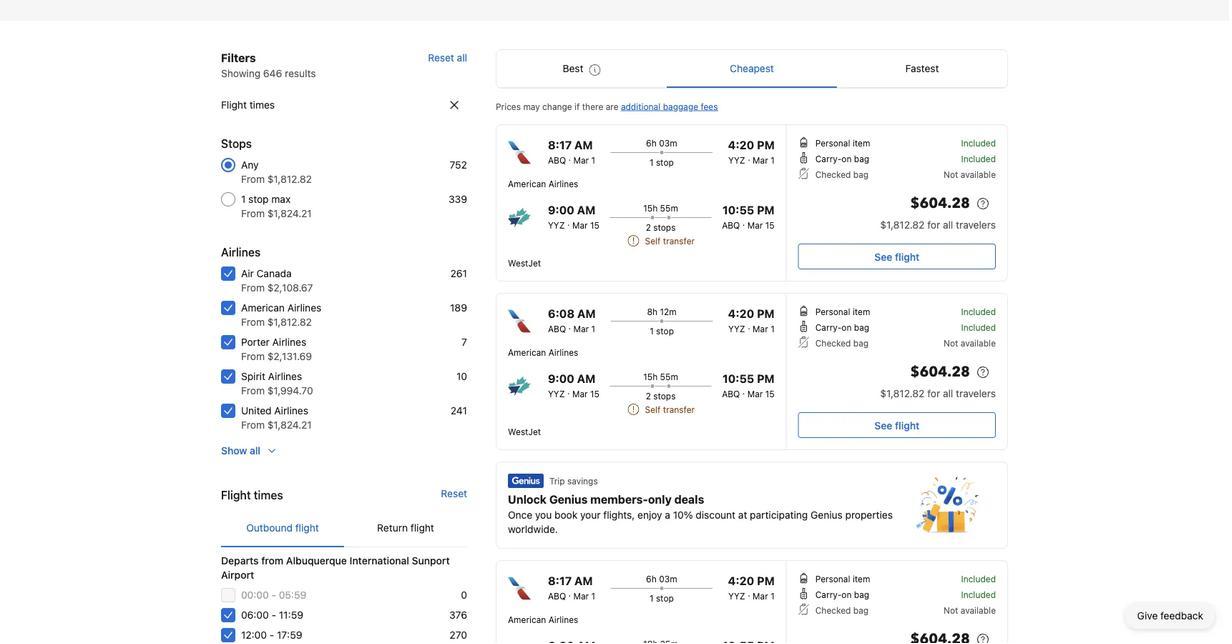 Task type: vqa. For each thing, say whether or not it's contained in the screenshot.
Who's flying?
no



Task type: locate. For each thing, give the bounding box(es) containing it.
0 vertical spatial 6h
[[646, 138, 657, 148]]

2 see flight button from the top
[[798, 413, 996, 439]]

2 carry-on bag from the top
[[815, 323, 869, 333]]

flight down the show
[[221, 489, 251, 503]]

0 vertical spatial 9:00 am yyz . mar 15
[[548, 204, 599, 230]]

2 15h 55m from the top
[[643, 372, 678, 382]]

prices may change if there are additional baggage fees
[[496, 102, 718, 112]]

personal
[[815, 138, 850, 148], [815, 307, 850, 317], [815, 574, 850, 584]]

0 vertical spatial carry-
[[815, 154, 842, 164]]

travelers
[[956, 219, 996, 231], [956, 388, 996, 400]]

1 vertical spatial carry-on bag
[[815, 323, 869, 333]]

1 55m from the top
[[660, 203, 678, 213]]

reset all button
[[428, 49, 467, 67]]

2 4:20 pm yyz . mar 1 from the top
[[728, 307, 775, 334]]

1 westjet from the top
[[508, 258, 541, 268]]

1 vertical spatial checked bag
[[815, 338, 869, 348]]

$604.28 for 8:17 am
[[910, 194, 970, 214]]

$1,824.21 down $1,994.70
[[267, 420, 312, 431]]

0 vertical spatial 8:17 am abq . mar 1
[[548, 138, 595, 165]]

0 vertical spatial 8:17
[[548, 138, 572, 152]]

0 vertical spatial on
[[842, 154, 852, 164]]

from inside the any from $1,812.82
[[241, 173, 265, 185]]

0 vertical spatial $604.28
[[910, 194, 970, 214]]

1 4:20 pm yyz . mar 1 from the top
[[728, 138, 775, 165]]

6h 03m down a
[[646, 574, 677, 584]]

2 vertical spatial 1 stop
[[650, 594, 674, 604]]

1 vertical spatial $1,824.21
[[267, 420, 312, 431]]

2 stops for 6:08 am
[[646, 391, 676, 401]]

1 stops from the top
[[653, 222, 676, 233]]

1 10:55 pm abq . mar 15 from the top
[[722, 204, 775, 230]]

return flight
[[377, 523, 434, 534]]

$1,812.82 inside american airlines from $1,812.82
[[267, 317, 312, 328]]

1 vertical spatial personal
[[815, 307, 850, 317]]

1 available from the top
[[961, 170, 996, 180]]

departs
[[221, 556, 259, 567]]

self for 8:17 am
[[645, 236, 661, 246]]

stops for 6:08 am
[[653, 391, 676, 401]]

2 vertical spatial checked
[[815, 606, 851, 616]]

8:17 am abq . mar 1 down if
[[548, 138, 595, 165]]

american airlines
[[508, 179, 578, 189], [508, 348, 578, 358], [508, 615, 578, 625]]

for for 6:08 am
[[927, 388, 940, 400]]

3 from from the top
[[241, 282, 265, 294]]

from inside porter airlines from $2,131.69
[[241, 351, 265, 363]]

westjet right 261
[[508, 258, 541, 268]]

0 vertical spatial see
[[874, 251, 892, 263]]

1 stop max from $1,824.21
[[241, 194, 312, 220]]

2 personal item from the top
[[815, 307, 870, 317]]

airlines
[[548, 179, 578, 189], [221, 246, 261, 259], [287, 302, 321, 314], [272, 337, 306, 348], [548, 348, 578, 358], [268, 371, 302, 383], [274, 405, 308, 417], [548, 615, 578, 625]]

2 vertical spatial item
[[853, 574, 870, 584]]

give feedback button
[[1126, 604, 1215, 630]]

2 for from the top
[[927, 388, 940, 400]]

8:17 am abq . mar 1 down worldwide.
[[548, 575, 595, 602]]

0 vertical spatial genius
[[549, 493, 588, 507]]

0 vertical spatial available
[[961, 170, 996, 180]]

3 $604.28 region from the top
[[798, 629, 996, 644]]

airlines inside american airlines from $1,812.82
[[287, 302, 321, 314]]

from down the any from $1,812.82
[[241, 208, 265, 220]]

1 2 stops from the top
[[646, 222, 676, 233]]

from for air
[[241, 282, 265, 294]]

reset for reset
[[441, 488, 467, 500]]

2 checked bag from the top
[[815, 338, 869, 348]]

7 from from the top
[[241, 420, 265, 431]]

4:20 pm yyz . mar 1
[[728, 138, 775, 165], [728, 307, 775, 334], [728, 575, 775, 602]]

there
[[582, 102, 603, 112]]

from inside air canada from $2,108.67
[[241, 282, 265, 294]]

2 not from the top
[[944, 338, 958, 348]]

- left 17:59
[[270, 630, 274, 642]]

2 checked from the top
[[815, 338, 851, 348]]

see flight button for 6:08 am
[[798, 413, 996, 439]]

0 vertical spatial see flight button
[[798, 244, 996, 270]]

0 vertical spatial 9:00
[[548, 204, 574, 217]]

1 vertical spatial 6h 03m
[[646, 574, 677, 584]]

15
[[590, 220, 599, 230], [765, 220, 775, 230], [590, 389, 599, 399], [765, 389, 775, 399]]

1 vertical spatial travelers
[[956, 388, 996, 400]]

1 self from the top
[[645, 236, 661, 246]]

tab list up fees
[[496, 50, 1007, 89]]

4:20 pm yyz . mar 1 for $604.28 region related to 8:17 am
[[728, 138, 775, 165]]

transfer for 6:08 am
[[663, 405, 695, 415]]

1 vertical spatial 2
[[646, 391, 651, 401]]

06:00
[[241, 610, 269, 622]]

members-
[[590, 493, 648, 507]]

2 vertical spatial on
[[842, 590, 852, 600]]

$1,812.82
[[267, 173, 312, 185], [880, 219, 925, 231], [267, 317, 312, 328], [880, 388, 925, 400]]

reset inside reset all "button"
[[428, 52, 454, 64]]

give
[[1137, 611, 1158, 622]]

8:17 down worldwide.
[[548, 575, 572, 588]]

2 stops from the top
[[653, 391, 676, 401]]

0 vertical spatial 55m
[[660, 203, 678, 213]]

0 vertical spatial 2
[[646, 222, 651, 233]]

6h 03m
[[646, 138, 677, 148], [646, 574, 677, 584]]

1 vertical spatial carry-
[[815, 323, 842, 333]]

max
[[271, 194, 291, 205]]

tab list up departs from albuquerque international sunport airport
[[221, 510, 467, 549]]

1 vertical spatial 10:55
[[722, 372, 754, 386]]

1 vertical spatial 4:20
[[728, 307, 754, 321]]

- right 00:00
[[271, 590, 276, 602]]

1 8:17 from the top
[[548, 138, 572, 152]]

0 vertical spatial 15h 55m
[[643, 203, 678, 213]]

2 $604.28 from the top
[[910, 363, 970, 382]]

1 checked bag from the top
[[815, 170, 869, 180]]

1 horizontal spatial tab list
[[496, 50, 1007, 89]]

2 vertical spatial american airlines
[[508, 615, 578, 625]]

03m down additional baggage fees link
[[659, 138, 677, 148]]

0
[[461, 590, 467, 602]]

8:17 am abq . mar 1
[[548, 138, 595, 165], [548, 575, 595, 602]]

10:55 for 8:17 am
[[722, 204, 754, 217]]

from for spirit
[[241, 385, 265, 397]]

1 vertical spatial 10:55 pm abq . mar 15
[[722, 372, 775, 399]]

0 vertical spatial self
[[645, 236, 661, 246]]

return
[[377, 523, 408, 534]]

1 9:00 am yyz . mar 15 from the top
[[548, 204, 599, 230]]

1 for from the top
[[927, 219, 940, 231]]

0 vertical spatial american airlines
[[508, 179, 578, 189]]

2 55m from the top
[[660, 372, 678, 382]]

american inside american airlines from $1,812.82
[[241, 302, 285, 314]]

2 vertical spatial 4:20 pm yyz . mar 1
[[728, 575, 775, 602]]

1 10:55 from the top
[[722, 204, 754, 217]]

2 vertical spatial available
[[961, 606, 996, 616]]

0 vertical spatial tab list
[[496, 50, 1007, 89]]

discount
[[696, 510, 736, 522]]

1 vertical spatial see flight
[[874, 420, 920, 432]]

3 on from the top
[[842, 590, 852, 600]]

transfer
[[663, 236, 695, 246], [663, 405, 695, 415]]

1 item from the top
[[853, 138, 870, 148]]

0 horizontal spatial tab list
[[221, 510, 467, 549]]

a
[[665, 510, 670, 522]]

from
[[241, 173, 265, 185], [241, 208, 265, 220], [241, 282, 265, 294], [241, 317, 265, 328], [241, 351, 265, 363], [241, 385, 265, 397], [241, 420, 265, 431]]

reset for reset all
[[428, 52, 454, 64]]

2 personal from the top
[[815, 307, 850, 317]]

tab list
[[496, 50, 1007, 89], [221, 510, 467, 549]]

1 transfer from the top
[[663, 236, 695, 246]]

checked bag
[[815, 170, 869, 180], [815, 338, 869, 348], [815, 606, 869, 616]]

1 checked from the top
[[815, 170, 851, 180]]

0 vertical spatial checked
[[815, 170, 851, 180]]

airlines inside the spirit airlines from $1,994.70
[[268, 371, 302, 383]]

1 vertical spatial not
[[944, 338, 958, 348]]

flight times up the outbound
[[221, 489, 283, 503]]

1 vertical spatial 4:20 pm yyz . mar 1
[[728, 307, 775, 334]]

1 vertical spatial see flight button
[[798, 413, 996, 439]]

all
[[457, 52, 467, 64], [943, 219, 953, 231], [943, 388, 953, 400], [250, 445, 260, 457]]

1 15h 55m from the top
[[643, 203, 678, 213]]

1 not from the top
[[944, 170, 958, 180]]

1 vertical spatial for
[[927, 388, 940, 400]]

checked for $604.28 region related to 8:17 am
[[815, 170, 851, 180]]

flight times
[[221, 99, 275, 111], [221, 489, 283, 503]]

2 $604.28 region from the top
[[798, 361, 996, 387]]

1 horizontal spatial genius
[[811, 510, 843, 522]]

not for $604.28 region related to 6:08 am
[[944, 338, 958, 348]]

1 15h from the top
[[643, 203, 658, 213]]

1 vertical spatial 1 stop
[[650, 326, 674, 336]]

showing 646 results
[[221, 68, 316, 79]]

fees
[[701, 102, 718, 112]]

personal for $604.28 region related to 6:08 am
[[815, 307, 850, 317]]

american airlines from $1,812.82
[[241, 302, 321, 328]]

03m down a
[[659, 574, 677, 584]]

included
[[961, 138, 996, 148], [961, 154, 996, 164], [961, 307, 996, 317], [961, 323, 996, 333], [961, 574, 996, 584], [961, 590, 996, 600]]

0 vertical spatial 2 stops
[[646, 222, 676, 233]]

1 pm from the top
[[757, 138, 775, 152]]

1 vertical spatial on
[[842, 323, 852, 333]]

westjet up the unlock
[[508, 427, 541, 437]]

0 vertical spatial see flight
[[874, 251, 920, 263]]

2 self transfer from the top
[[645, 405, 695, 415]]

1 vertical spatial 8:17
[[548, 575, 572, 588]]

6h down the enjoy
[[646, 574, 657, 584]]

times down showing 646 results
[[249, 99, 275, 111]]

spirit airlines from $1,994.70
[[241, 371, 313, 397]]

1 see from the top
[[874, 251, 892, 263]]

1 vertical spatial 6h
[[646, 574, 657, 584]]

1 2 from the top
[[646, 222, 651, 233]]

from for porter
[[241, 351, 265, 363]]

2
[[646, 222, 651, 233], [646, 391, 651, 401]]

personal for $604.28 region related to 8:17 am
[[815, 138, 850, 148]]

0 vertical spatial times
[[249, 99, 275, 111]]

2 included from the top
[[961, 154, 996, 164]]

flight times down showing
[[221, 99, 275, 111]]

flight
[[895, 251, 920, 263], [895, 420, 920, 432], [295, 523, 319, 534], [411, 523, 434, 534]]

2 6h from the top
[[646, 574, 657, 584]]

2 flight times from the top
[[221, 489, 283, 503]]

1 vertical spatial self
[[645, 405, 661, 415]]

0 vertical spatial personal
[[815, 138, 850, 148]]

from down spirit
[[241, 385, 265, 397]]

1 vertical spatial flight
[[221, 489, 251, 503]]

2 not available from the top
[[944, 338, 996, 348]]

1 vertical spatial personal item
[[815, 307, 870, 317]]

available
[[961, 170, 996, 180], [961, 338, 996, 348], [961, 606, 996, 616]]

1 vertical spatial transfer
[[663, 405, 695, 415]]

1 vertical spatial item
[[853, 307, 870, 317]]

available for $604.28 region related to 6:08 am
[[961, 338, 996, 348]]

2 vertical spatial carry-
[[815, 590, 842, 600]]

2 flight from the top
[[221, 489, 251, 503]]

3 not available from the top
[[944, 606, 996, 616]]

2 item from the top
[[853, 307, 870, 317]]

transfer for 8:17 am
[[663, 236, 695, 246]]

not available for $604.28 region related to 6:08 am
[[944, 338, 996, 348]]

westjet
[[508, 258, 541, 268], [508, 427, 541, 437]]

carry-on bag
[[815, 154, 869, 164], [815, 323, 869, 333], [815, 590, 869, 600]]

0 horizontal spatial genius
[[549, 493, 588, 507]]

2 vertical spatial personal
[[815, 574, 850, 584]]

6 from from the top
[[241, 385, 265, 397]]

1 american airlines from the top
[[508, 179, 578, 189]]

1 self transfer from the top
[[645, 236, 695, 246]]

1 vertical spatial times
[[254, 489, 283, 503]]

2 vertical spatial not available
[[944, 606, 996, 616]]

2 $1,824.21 from the top
[[267, 420, 312, 431]]

1 vertical spatial checked
[[815, 338, 851, 348]]

carry-on bag for $604.28 region related to 8:17 am
[[815, 154, 869, 164]]

yyz
[[728, 155, 745, 165], [548, 220, 565, 230], [728, 324, 745, 334], [548, 389, 565, 399], [728, 592, 745, 602]]

personal item for $604.28 region related to 8:17 am
[[815, 138, 870, 148]]

flight for outbound flight button
[[295, 523, 319, 534]]

cheapest
[[730, 63, 774, 74]]

15h for 6:08 am
[[643, 372, 658, 382]]

15h 55m for 8:17 am
[[643, 203, 678, 213]]

tab list for prices may change if there are
[[496, 50, 1007, 89]]

2 vertical spatial checked bag
[[815, 606, 869, 616]]

2 9:00 from the top
[[548, 372, 574, 386]]

6 included from the top
[[961, 590, 996, 600]]

1 personal from the top
[[815, 138, 850, 148]]

0 vertical spatial self transfer
[[645, 236, 695, 246]]

0 vertical spatial 15h
[[643, 203, 658, 213]]

0 vertical spatial travelers
[[956, 219, 996, 231]]

$1,824.21 inside 1 stop max from $1,824.21
[[267, 208, 312, 220]]

1 not available from the top
[[944, 170, 996, 180]]

9:00 am yyz . mar 15 for 8:17
[[548, 204, 599, 230]]

6h down additional
[[646, 138, 657, 148]]

2 from from the top
[[241, 208, 265, 220]]

$1,812.82 for all travelers
[[880, 219, 996, 231], [880, 388, 996, 400]]

15h 55m for 6:08 am
[[643, 372, 678, 382]]

5 included from the top
[[961, 574, 996, 584]]

2 self from the top
[[645, 405, 661, 415]]

$604.28 region for 6:08 am
[[798, 361, 996, 387]]

0 vertical spatial westjet
[[508, 258, 541, 268]]

1 $1,824.21 from the top
[[267, 208, 312, 220]]

2 vertical spatial personal item
[[815, 574, 870, 584]]

from down any
[[241, 173, 265, 185]]

baggage
[[663, 102, 698, 112]]

genius up the book at the bottom left of the page
[[549, 493, 588, 507]]

1 on from the top
[[842, 154, 852, 164]]

1
[[591, 155, 595, 165], [771, 155, 775, 165], [650, 157, 654, 167], [241, 194, 246, 205], [591, 324, 595, 334], [771, 324, 775, 334], [650, 326, 654, 336], [591, 592, 595, 602], [771, 592, 775, 602], [650, 594, 654, 604]]

american
[[508, 179, 546, 189], [241, 302, 285, 314], [508, 348, 546, 358], [508, 615, 546, 625]]

abq inside 6:08 am abq . mar 1
[[548, 324, 566, 334]]

on for $604.28 region related to 8:17 am
[[842, 154, 852, 164]]

2 see flight from the top
[[874, 420, 920, 432]]

0 vertical spatial for
[[927, 219, 940, 231]]

from inside american airlines from $1,812.82
[[241, 317, 265, 328]]

4 from from the top
[[241, 317, 265, 328]]

2 available from the top
[[961, 338, 996, 348]]

- for 06:00
[[272, 610, 276, 622]]

2 $1,812.82 for all travelers from the top
[[880, 388, 996, 400]]

1 vertical spatial -
[[272, 610, 276, 622]]

1 vertical spatial self transfer
[[645, 405, 695, 415]]

reset
[[428, 52, 454, 64], [441, 488, 467, 500]]

$604.28
[[910, 194, 970, 214], [910, 363, 970, 382]]

1 vertical spatial stops
[[653, 391, 676, 401]]

fastest button
[[837, 50, 1007, 87]]

10:55 for 6:08 am
[[722, 372, 754, 386]]

- left '11:59'
[[272, 610, 276, 622]]

1 carry-on bag from the top
[[815, 154, 869, 164]]

4:20
[[728, 138, 754, 152], [728, 307, 754, 321], [728, 575, 754, 588]]

flight down showing
[[221, 99, 247, 111]]

united
[[241, 405, 272, 417]]

1 vertical spatial $1,812.82 for all travelers
[[880, 388, 996, 400]]

2 9:00 am yyz . mar 15 from the top
[[548, 372, 599, 399]]

1 $604.28 region from the top
[[798, 192, 996, 218]]

1 03m from the top
[[659, 138, 677, 148]]

2 stops for 8:17 am
[[646, 222, 676, 233]]

646
[[263, 68, 282, 79]]

genius image
[[508, 474, 544, 489], [508, 474, 544, 489], [916, 477, 979, 534]]

results
[[285, 68, 316, 79]]

$604.28 region
[[798, 192, 996, 218], [798, 361, 996, 387], [798, 629, 996, 644]]

worldwide.
[[508, 524, 558, 536]]

times up the outbound
[[254, 489, 283, 503]]

from inside the spirit airlines from $1,994.70
[[241, 385, 265, 397]]

times
[[249, 99, 275, 111], [254, 489, 283, 503]]

tab list containing best
[[496, 50, 1007, 89]]

from up porter
[[241, 317, 265, 328]]

$1,824.21 down max
[[267, 208, 312, 220]]

0 vertical spatial checked bag
[[815, 170, 869, 180]]

0 vertical spatial 1 stop
[[650, 157, 674, 167]]

189
[[450, 302, 467, 314]]

9:00 am yyz . mar 15
[[548, 204, 599, 230], [548, 372, 599, 399]]

2 westjet from the top
[[508, 427, 541, 437]]

0 vertical spatial not
[[944, 170, 958, 180]]

3 available from the top
[[961, 606, 996, 616]]

5 from from the top
[[241, 351, 265, 363]]

1 vertical spatial $604.28
[[910, 363, 970, 382]]

1 $604.28 from the top
[[910, 194, 970, 214]]

0 vertical spatial carry-on bag
[[815, 154, 869, 164]]

2 vertical spatial -
[[270, 630, 274, 642]]

2 american airlines from the top
[[508, 348, 578, 358]]

2 10:55 from the top
[[722, 372, 754, 386]]

additional baggage fees link
[[621, 102, 718, 112]]

from down "united"
[[241, 420, 265, 431]]

carry- for $604.28 region related to 6:08 am
[[815, 323, 842, 333]]

0 vertical spatial 10:55
[[722, 204, 754, 217]]

1 from from the top
[[241, 173, 265, 185]]

0 vertical spatial flight times
[[221, 99, 275, 111]]

6h 03m down additional baggage fees link
[[646, 138, 677, 148]]

from down porter
[[241, 351, 265, 363]]

1 vertical spatial westjet
[[508, 427, 541, 437]]

self transfer for 8:17 am
[[645, 236, 695, 246]]

on
[[842, 154, 852, 164], [842, 323, 852, 333], [842, 590, 852, 600]]

stop
[[656, 157, 674, 167], [248, 194, 269, 205], [656, 326, 674, 336], [656, 594, 674, 604]]

1 see flight from the top
[[874, 251, 920, 263]]

0 vertical spatial 10:55 pm abq . mar 15
[[722, 204, 775, 230]]

stops
[[653, 222, 676, 233], [653, 391, 676, 401]]

8:17 down 'change'
[[548, 138, 572, 152]]

flight for return flight button
[[411, 523, 434, 534]]

genius left properties
[[811, 510, 843, 522]]

1 vertical spatial available
[[961, 338, 996, 348]]

15h
[[643, 203, 658, 213], [643, 372, 658, 382]]

15h 55m
[[643, 203, 678, 213], [643, 372, 678, 382]]

3 not from the top
[[944, 606, 958, 616]]

2 03m from the top
[[659, 574, 677, 584]]

from down air
[[241, 282, 265, 294]]

tab list containing outbound flight
[[221, 510, 467, 549]]

1 8:17 am abq . mar 1 from the top
[[548, 138, 595, 165]]

1 vertical spatial tab list
[[221, 510, 467, 549]]

2 vertical spatial 4:20
[[728, 575, 754, 588]]

abq
[[548, 155, 566, 165], [722, 220, 740, 230], [548, 324, 566, 334], [722, 389, 740, 399], [548, 592, 566, 602]]

0 vertical spatial reset
[[428, 52, 454, 64]]

0 vertical spatial 4:20
[[728, 138, 754, 152]]

0 vertical spatial $604.28 region
[[798, 192, 996, 218]]

1 vertical spatial 8:17 am abq . mar 1
[[548, 575, 595, 602]]

0 vertical spatial 03m
[[659, 138, 677, 148]]

flight for the see flight button related to 8:17 am
[[895, 251, 920, 263]]

2 15h from the top
[[643, 372, 658, 382]]

1 vertical spatial american airlines
[[508, 348, 578, 358]]

9:00 for 8:17
[[548, 204, 574, 217]]

1 vertical spatial 15h
[[643, 372, 658, 382]]

pm
[[757, 138, 775, 152], [757, 204, 775, 217], [757, 307, 775, 321], [757, 372, 775, 386], [757, 575, 775, 588]]

1 vertical spatial 55m
[[660, 372, 678, 382]]

03m
[[659, 138, 677, 148], [659, 574, 677, 584]]

1 vertical spatial reset
[[441, 488, 467, 500]]

3 personal from the top
[[815, 574, 850, 584]]

american airlines for $604.28 region related to 6:08 am
[[508, 348, 578, 358]]

1 vertical spatial flight times
[[221, 489, 283, 503]]

am inside 6:08 am abq . mar 1
[[577, 307, 596, 321]]

from inside 1 stop max from $1,824.21
[[241, 208, 265, 220]]

2 see from the top
[[874, 420, 892, 432]]

2 6h 03m from the top
[[646, 574, 677, 584]]

deals
[[674, 493, 704, 507]]

1 $1,812.82 for all travelers from the top
[[880, 219, 996, 231]]

0 vertical spatial stops
[[653, 222, 676, 233]]

from inside united airlines from $1,824.21
[[241, 420, 265, 431]]



Task type: describe. For each thing, give the bounding box(es) containing it.
$1,812.82 for all travelers for 8:17 am
[[880, 219, 996, 231]]

show all button
[[215, 439, 283, 464]]

westjet for 8:17 am
[[508, 258, 541, 268]]

376
[[449, 610, 467, 622]]

10
[[456, 371, 467, 383]]

travelers for 8:17 am
[[956, 219, 996, 231]]

change
[[542, 102, 572, 112]]

from
[[261, 556, 284, 567]]

3 personal item from the top
[[815, 574, 870, 584]]

9:00 am yyz . mar 15 for 6:08
[[548, 372, 599, 399]]

mar inside 6:08 am abq . mar 1
[[573, 324, 589, 334]]

3 carry-on bag from the top
[[815, 590, 869, 600]]

4:20 pm yyz . mar 1 for $604.28 region related to 6:08 am
[[728, 307, 775, 334]]

3 item from the top
[[853, 574, 870, 584]]

8h
[[647, 307, 658, 317]]

may
[[523, 102, 540, 112]]

2 for 8:17 am
[[646, 222, 651, 233]]

from for american
[[241, 317, 265, 328]]

checked for $604.28 region related to 6:08 am
[[815, 338, 851, 348]]

trip
[[549, 476, 565, 486]]

stop inside 1 stop max from $1,824.21
[[248, 194, 269, 205]]

you
[[535, 510, 552, 522]]

american airlines for $604.28 region related to 8:17 am
[[508, 179, 578, 189]]

prices
[[496, 102, 521, 112]]

1 4:20 from the top
[[728, 138, 754, 152]]

5 pm from the top
[[757, 575, 775, 588]]

1 6h from the top
[[646, 138, 657, 148]]

for for 8:17 am
[[927, 219, 940, 231]]

241
[[451, 405, 467, 417]]

see flight button for 8:17 am
[[798, 244, 996, 270]]

- for 00:00
[[271, 590, 276, 602]]

17:59
[[277, 630, 302, 642]]

show
[[221, 445, 247, 457]]

item for $604.28 region related to 8:17 am
[[853, 138, 870, 148]]

are
[[606, 102, 618, 112]]

06:00 - 11:59
[[241, 610, 303, 622]]

trip savings
[[549, 476, 598, 486]]

canada
[[257, 268, 292, 280]]

1 stop for $604.28 region related to 6:08 am
[[650, 326, 674, 336]]

item for $604.28 region related to 6:08 am
[[853, 307, 870, 317]]

airlines inside porter airlines from $2,131.69
[[272, 337, 306, 348]]

available for $604.28 region related to 8:17 am
[[961, 170, 996, 180]]

$2,108.67
[[267, 282, 313, 294]]

see for 6:08 am
[[874, 420, 892, 432]]

12:00
[[241, 630, 267, 642]]

savings
[[567, 476, 598, 486]]

8h 12m
[[647, 307, 677, 317]]

2 4:20 from the top
[[728, 307, 754, 321]]

1 6h 03m from the top
[[646, 138, 677, 148]]

airlines inside united airlines from $1,824.21
[[274, 405, 308, 417]]

6:08
[[548, 307, 575, 321]]

$1,994.70
[[267, 385, 313, 397]]

3 american airlines from the top
[[508, 615, 578, 625]]

$1,812.82 for all travelers for 6:08 am
[[880, 388, 996, 400]]

only
[[648, 493, 672, 507]]

travelers for 6:08 am
[[956, 388, 996, 400]]

reset all
[[428, 52, 467, 64]]

3 4:20 from the top
[[728, 575, 754, 588]]

best image
[[589, 64, 601, 76]]

55m for 6:08 am
[[660, 372, 678, 382]]

not available for $604.28 region related to 8:17 am
[[944, 170, 996, 180]]

3 4:20 pm yyz . mar 1 from the top
[[728, 575, 775, 602]]

12:00 - 17:59
[[241, 630, 302, 642]]

1 flight times from the top
[[221, 99, 275, 111]]

1 vertical spatial genius
[[811, 510, 843, 522]]

10:55 pm abq . mar 15 for 8:17 am
[[722, 204, 775, 230]]

1 inside 6:08 am abq . mar 1
[[591, 324, 595, 334]]

4 pm from the top
[[757, 372, 775, 386]]

00:00 - 05:59
[[241, 590, 306, 602]]

filters
[[221, 51, 256, 65]]

any from $1,812.82
[[241, 159, 312, 185]]

cheapest button
[[667, 50, 837, 87]]

3 checked bag from the top
[[815, 606, 869, 616]]

additional
[[621, 102, 661, 112]]

your
[[580, 510, 601, 522]]

2 for 6:08 am
[[646, 391, 651, 401]]

not for $604.28 region related to 8:17 am
[[944, 170, 958, 180]]

sunport
[[412, 556, 450, 567]]

00:00
[[241, 590, 269, 602]]

$2,131.69
[[267, 351, 312, 363]]

1 flight from the top
[[221, 99, 247, 111]]

3 carry- from the top
[[815, 590, 842, 600]]

reset button
[[441, 487, 467, 501]]

united airlines from $1,824.21
[[241, 405, 312, 431]]

checked bag for $604.28 region related to 6:08 am
[[815, 338, 869, 348]]

10:55 pm abq . mar 15 for 6:08 am
[[722, 372, 775, 399]]

6:08 am abq . mar 1
[[548, 307, 596, 334]]

see flight for 8:17 am
[[874, 251, 920, 263]]

properties
[[845, 510, 893, 522]]

$604.28 for 6:08 am
[[910, 363, 970, 382]]

self transfer for 6:08 am
[[645, 405, 695, 415]]

$1,824.21 inside united airlines from $1,824.21
[[267, 420, 312, 431]]

4 included from the top
[[961, 323, 996, 333]]

stops for 8:17 am
[[653, 222, 676, 233]]

showing
[[221, 68, 260, 79]]

enjoy
[[638, 510, 662, 522]]

12m
[[660, 307, 677, 317]]

3 pm from the top
[[757, 307, 775, 321]]

carry- for $604.28 region related to 8:17 am
[[815, 154, 842, 164]]

air
[[241, 268, 254, 280]]

carry-on bag for $604.28 region related to 6:08 am
[[815, 323, 869, 333]]

15h for 8:17 am
[[643, 203, 658, 213]]

once
[[508, 510, 532, 522]]

book
[[554, 510, 577, 522]]

unlock genius members-only deals once you book your flights, enjoy a 10% discount at participating genius properties worldwide.
[[508, 493, 893, 536]]

see for 8:17 am
[[874, 251, 892, 263]]

11:59
[[279, 610, 303, 622]]

feedback
[[1160, 611, 1203, 622]]

if
[[574, 102, 580, 112]]

air canada from $2,108.67
[[241, 268, 313, 294]]

3 included from the top
[[961, 307, 996, 317]]

2 pm from the top
[[757, 204, 775, 217]]

270
[[450, 630, 467, 642]]

outbound flight button
[[221, 510, 344, 547]]

261
[[450, 268, 467, 280]]

752
[[450, 159, 467, 171]]

outbound
[[246, 523, 293, 534]]

05:59
[[279, 590, 306, 602]]

flight for 6:08 am the see flight button
[[895, 420, 920, 432]]

2 8:17 am abq . mar 1 from the top
[[548, 575, 595, 602]]

departs from albuquerque international sunport airport
[[221, 556, 450, 582]]

from for united
[[241, 420, 265, 431]]

personal item for $604.28 region related to 6:08 am
[[815, 307, 870, 317]]

339
[[449, 194, 467, 205]]

show all
[[221, 445, 260, 457]]

international
[[350, 556, 409, 567]]

7
[[462, 337, 467, 348]]

tab list for departs from albuquerque international sunport airport
[[221, 510, 467, 549]]

1 included from the top
[[961, 138, 996, 148]]

checked bag for $604.28 region related to 8:17 am
[[815, 170, 869, 180]]

$604.28 region for 8:17 am
[[798, 192, 996, 218]]

55m for 8:17 am
[[660, 203, 678, 213]]

3 checked from the top
[[815, 606, 851, 616]]

any
[[241, 159, 259, 171]]

at
[[738, 510, 747, 522]]

best
[[563, 63, 583, 74]]

albuquerque
[[286, 556, 347, 567]]

participating
[[750, 510, 808, 522]]

give feedback
[[1137, 611, 1203, 622]]

unlock
[[508, 493, 547, 507]]

see flight for 6:08 am
[[874, 420, 920, 432]]

9:00 for 6:08
[[548, 372, 574, 386]]

1 stop for $604.28 region related to 8:17 am
[[650, 157, 674, 167]]

1 inside 1 stop max from $1,824.21
[[241, 194, 246, 205]]

on for $604.28 region related to 6:08 am
[[842, 323, 852, 333]]

porter airlines from $2,131.69
[[241, 337, 312, 363]]

self for 6:08 am
[[645, 405, 661, 415]]

flights,
[[603, 510, 635, 522]]

- for 12:00
[[270, 630, 274, 642]]

porter
[[241, 337, 270, 348]]

spirit
[[241, 371, 265, 383]]

. inside 6:08 am abq . mar 1
[[568, 321, 571, 331]]

westjet for 6:08 am
[[508, 427, 541, 437]]

2 8:17 from the top
[[548, 575, 572, 588]]

airport
[[221, 570, 254, 582]]

$1,812.82 inside the any from $1,812.82
[[267, 173, 312, 185]]

stops
[[221, 137, 252, 151]]

best button
[[496, 50, 667, 87]]

best image
[[589, 64, 601, 76]]



